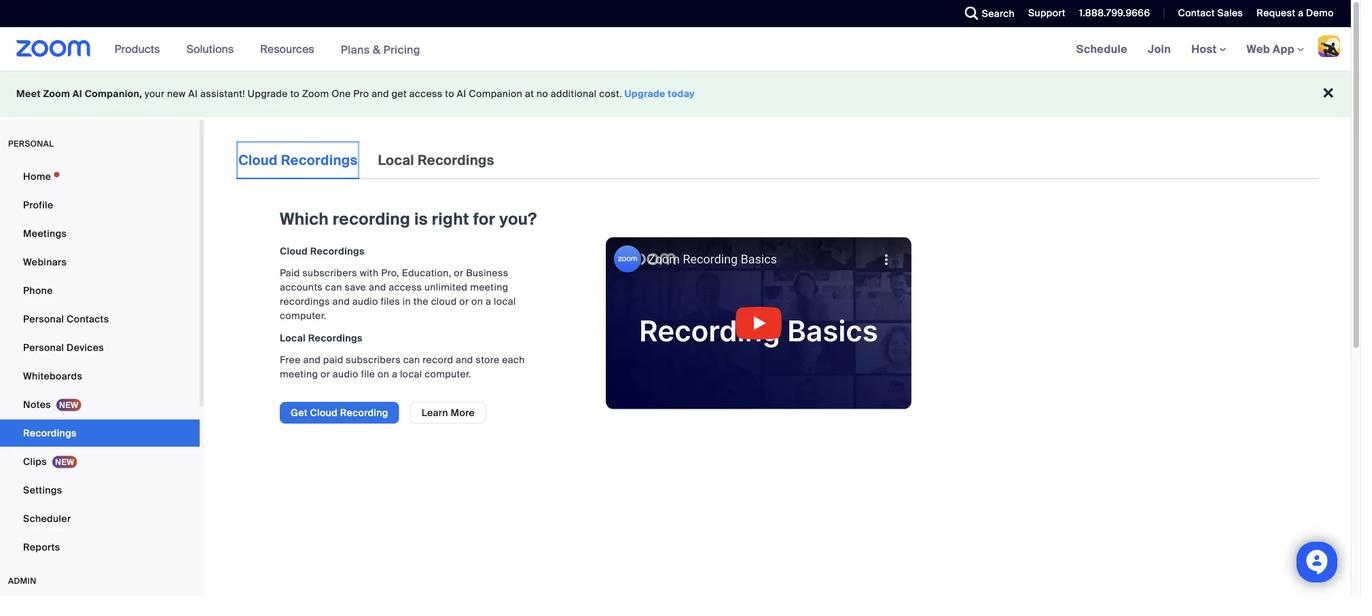 Task type: describe. For each thing, give the bounding box(es) containing it.
personal devices
[[23, 342, 104, 354]]

1 zoom from the left
[[43, 88, 70, 100]]

personal devices link
[[0, 334, 200, 362]]

resources
[[260, 42, 314, 56]]

and left "paid"
[[303, 354, 321, 367]]

1 horizontal spatial cloud
[[280, 245, 308, 258]]

new
[[167, 88, 186, 100]]

schedule link
[[1067, 27, 1138, 71]]

local recordings inside tab
[[378, 152, 495, 169]]

personal menu menu
[[0, 163, 200, 563]]

recordings up "paid"
[[308, 332, 363, 345]]

upgrade today link
[[625, 88, 695, 100]]

local recordings tab
[[376, 141, 497, 179]]

settings
[[23, 484, 62, 497]]

web app
[[1247, 42, 1295, 56]]

webinars link
[[0, 249, 200, 276]]

support
[[1029, 7, 1066, 19]]

2 zoom from the left
[[302, 88, 329, 100]]

notes link
[[0, 391, 200, 419]]

personal contacts link
[[0, 306, 200, 333]]

scheduler link
[[0, 506, 200, 533]]

3 ai from the left
[[457, 88, 467, 100]]

learn more button
[[410, 402, 487, 424]]

with
[[360, 267, 379, 280]]

cloud recordings inside tab
[[239, 152, 358, 169]]

join link
[[1138, 27, 1182, 71]]

computer. inside paid subscribers with pro, education, or business accounts can save and access unlimited meeting recordings and audio files in the cloud or on a local computer.
[[280, 310, 327, 322]]

phone link
[[0, 277, 200, 304]]

computer. inside free and paid subscribers can record and store each meeting or audio file on a local computer.
[[425, 368, 472, 381]]

personal contacts
[[23, 313, 109, 326]]

you?
[[500, 209, 537, 230]]

free and paid subscribers can record and store each meeting or audio file on a local computer.
[[280, 354, 525, 381]]

meet zoom ai companion, footer
[[0, 71, 1352, 118]]

plans & pricing
[[341, 42, 421, 57]]

clips
[[23, 456, 47, 468]]

host
[[1192, 42, 1220, 56]]

a inside free and paid subscribers can record and store each meeting or audio file on a local computer.
[[392, 368, 398, 381]]

recordings link
[[0, 420, 200, 447]]

2 ai from the left
[[188, 88, 198, 100]]

profile picture image
[[1319, 35, 1341, 57]]

schedule
[[1077, 42, 1128, 56]]

or inside free and paid subscribers can record and store each meeting or audio file on a local computer.
[[321, 368, 330, 381]]

free
[[280, 354, 301, 367]]

zoom logo image
[[16, 40, 91, 57]]

search
[[983, 7, 1015, 20]]

additional
[[551, 88, 597, 100]]

save
[[345, 281, 366, 294]]

search button
[[955, 0, 1019, 27]]

app
[[1274, 42, 1295, 56]]

cloud recordings tab
[[237, 141, 360, 179]]

meeting inside paid subscribers with pro, education, or business accounts can save and access unlimited meeting recordings and audio files in the cloud or on a local computer.
[[470, 281, 509, 294]]

companion
[[469, 88, 523, 100]]

on inside free and paid subscribers can record and store each meeting or audio file on a local computer.
[[378, 368, 390, 381]]

recordings up the with
[[310, 245, 365, 258]]

record
[[423, 354, 454, 367]]

which recording is right for you?
[[280, 209, 537, 230]]

resources button
[[260, 27, 321, 71]]

host button
[[1192, 42, 1227, 56]]

solutions
[[186, 42, 234, 56]]

assistant!
[[200, 88, 245, 100]]

can inside paid subscribers with pro, education, or business accounts can save and access unlimited meeting recordings and audio files in the cloud or on a local computer.
[[325, 281, 342, 294]]

companion,
[[85, 88, 142, 100]]

0 vertical spatial or
[[454, 267, 464, 280]]

files
[[381, 296, 400, 308]]

products button
[[115, 27, 166, 71]]

each
[[502, 354, 525, 367]]

more
[[451, 407, 475, 419]]

contact sales
[[1179, 7, 1244, 19]]

sales
[[1218, 7, 1244, 19]]

personal for personal contacts
[[23, 313, 64, 326]]

paid subscribers with pro, education, or business accounts can save and access unlimited meeting recordings and audio files in the cloud or on a local computer.
[[280, 267, 516, 322]]

meetings
[[23, 227, 67, 240]]

profile
[[23, 199, 53, 211]]

pro
[[354, 88, 369, 100]]

meetings navigation
[[1067, 27, 1352, 72]]

plans
[[341, 42, 370, 57]]

0 vertical spatial a
[[1299, 7, 1304, 19]]

one
[[332, 88, 351, 100]]

web
[[1247, 42, 1271, 56]]

learn more
[[422, 407, 475, 419]]

profile link
[[0, 192, 200, 219]]

paid
[[323, 354, 344, 367]]

home link
[[0, 163, 200, 190]]

get cloud recording button
[[280, 402, 399, 424]]

main content element
[[237, 141, 1319, 438]]

file
[[361, 368, 375, 381]]

local inside free and paid subscribers can record and store each meeting or audio file on a local computer.
[[400, 368, 422, 381]]

admin
[[8, 576, 37, 587]]

recordings inside recordings link
[[23, 427, 77, 440]]

solutions button
[[186, 27, 240, 71]]

no
[[537, 88, 549, 100]]

and left store
[[456, 354, 473, 367]]

web app button
[[1247, 42, 1305, 56]]

get
[[291, 407, 308, 419]]

audio inside free and paid subscribers can record and store each meeting or audio file on a local computer.
[[333, 368, 359, 381]]

scheduler
[[23, 513, 71, 525]]

audio inside paid subscribers with pro, education, or business accounts can save and access unlimited meeting recordings and audio files in the cloud or on a local computer.
[[353, 296, 378, 308]]



Task type: locate. For each thing, give the bounding box(es) containing it.
1 vertical spatial access
[[389, 281, 422, 294]]

1 horizontal spatial meeting
[[470, 281, 509, 294]]

recordings
[[280, 296, 330, 308]]

0 vertical spatial can
[[325, 281, 342, 294]]

0 horizontal spatial can
[[325, 281, 342, 294]]

cloud recordings up which
[[239, 152, 358, 169]]

ai left companion on the top of the page
[[457, 88, 467, 100]]

1 vertical spatial local recordings
[[280, 332, 363, 345]]

meetings link
[[0, 220, 200, 247]]

2 upgrade from the left
[[625, 88, 666, 100]]

0 horizontal spatial to
[[290, 88, 300, 100]]

access inside meet zoom ai companion, footer
[[410, 88, 443, 100]]

education,
[[402, 267, 452, 280]]

ai right new
[[188, 88, 198, 100]]

a
[[1299, 7, 1304, 19], [486, 296, 492, 308], [392, 368, 398, 381]]

cloud recordings down which
[[280, 245, 365, 258]]

local inside 'local recordings' tab
[[378, 152, 415, 169]]

get
[[392, 88, 407, 100]]

0 vertical spatial cloud recordings
[[239, 152, 358, 169]]

1 personal from the top
[[23, 313, 64, 326]]

1 vertical spatial meeting
[[280, 368, 318, 381]]

zoom
[[43, 88, 70, 100], [302, 88, 329, 100]]

webinars
[[23, 256, 67, 268]]

1 vertical spatial audio
[[333, 368, 359, 381]]

and inside meet zoom ai companion, footer
[[372, 88, 389, 100]]

1 vertical spatial can
[[403, 354, 420, 367]]

1 horizontal spatial to
[[445, 88, 455, 100]]

audio
[[353, 296, 378, 308], [333, 368, 359, 381]]

0 horizontal spatial local
[[400, 368, 422, 381]]

devices
[[67, 342, 104, 354]]

audio down "paid"
[[333, 368, 359, 381]]

plans & pricing link
[[341, 42, 421, 57], [341, 42, 421, 57]]

or down "paid"
[[321, 368, 330, 381]]

local recordings up "paid"
[[280, 332, 363, 345]]

and left get
[[372, 88, 389, 100]]

meeting inside free and paid subscribers can record and store each meeting or audio file on a local computer.
[[280, 368, 318, 381]]

pro,
[[381, 267, 400, 280]]

personal down phone
[[23, 313, 64, 326]]

cloud
[[431, 296, 457, 308]]

paid
[[280, 267, 300, 280]]

a right file
[[392, 368, 398, 381]]

meet
[[16, 88, 41, 100]]

0 horizontal spatial a
[[392, 368, 398, 381]]

phone
[[23, 284, 53, 297]]

0 horizontal spatial on
[[378, 368, 390, 381]]

the
[[414, 296, 429, 308]]

local right file
[[400, 368, 422, 381]]

personal up whiteboards in the left bottom of the page
[[23, 342, 64, 354]]

0 vertical spatial subscribers
[[303, 267, 357, 280]]

2 vertical spatial a
[[392, 368, 398, 381]]

to
[[290, 88, 300, 100], [445, 88, 455, 100]]

pricing
[[384, 42, 421, 57]]

2 horizontal spatial a
[[1299, 7, 1304, 19]]

business
[[466, 267, 509, 280]]

upgrade down 'product information' navigation at top left
[[248, 88, 288, 100]]

settings link
[[0, 477, 200, 504]]

local up the free
[[280, 332, 306, 345]]

zoom right meet
[[43, 88, 70, 100]]

clips link
[[0, 449, 200, 476]]

1 vertical spatial on
[[378, 368, 390, 381]]

0 vertical spatial audio
[[353, 296, 378, 308]]

cloud inside button
[[310, 407, 338, 419]]

banner containing products
[[0, 27, 1352, 72]]

on inside paid subscribers with pro, education, or business accounts can save and access unlimited meeting recordings and audio files in the cloud or on a local computer.
[[472, 296, 483, 308]]

meeting down the free
[[280, 368, 318, 381]]

recordings down notes
[[23, 427, 77, 440]]

1 vertical spatial or
[[460, 296, 469, 308]]

subscribers
[[303, 267, 357, 280], [346, 354, 401, 367]]

tabs of recording tab list
[[237, 141, 497, 179]]

1 vertical spatial cloud
[[280, 245, 308, 258]]

0 vertical spatial access
[[410, 88, 443, 100]]

unlimited
[[425, 281, 468, 294]]

0 horizontal spatial meeting
[[280, 368, 318, 381]]

or
[[454, 267, 464, 280], [460, 296, 469, 308], [321, 368, 330, 381]]

ai left companion,
[[73, 88, 82, 100]]

1 vertical spatial personal
[[23, 342, 64, 354]]

on down business
[[472, 296, 483, 308]]

can left record
[[403, 354, 420, 367]]

and down save
[[333, 296, 350, 308]]

cloud inside tab
[[239, 152, 278, 169]]

meet zoom ai companion, your new ai assistant! upgrade to zoom one pro and get access to ai companion at no additional cost. upgrade today
[[16, 88, 695, 100]]

0 vertical spatial on
[[472, 296, 483, 308]]

recordings inside cloud recordings tab
[[281, 152, 358, 169]]

access up "in" at the left of page
[[389, 281, 422, 294]]

0 horizontal spatial local
[[280, 332, 306, 345]]

can
[[325, 281, 342, 294], [403, 354, 420, 367]]

and down the with
[[369, 281, 386, 294]]

0 vertical spatial cloud
[[239, 152, 278, 169]]

2 to from the left
[[445, 88, 455, 100]]

access inside paid subscribers with pro, education, or business accounts can save and access unlimited meeting recordings and audio files in the cloud or on a local computer.
[[389, 281, 422, 294]]

cloud
[[239, 152, 278, 169], [280, 245, 308, 258], [310, 407, 338, 419]]

reports
[[23, 541, 60, 554]]

0 vertical spatial local
[[378, 152, 415, 169]]

1 horizontal spatial upgrade
[[625, 88, 666, 100]]

a down business
[[486, 296, 492, 308]]

meeting down business
[[470, 281, 509, 294]]

1 ai from the left
[[73, 88, 82, 100]]

zoom left the one
[[302, 88, 329, 100]]

is
[[415, 209, 428, 230]]

subscribers inside paid subscribers with pro, education, or business accounts can save and access unlimited meeting recordings and audio files in the cloud or on a local computer.
[[303, 267, 357, 280]]

meeting
[[470, 281, 509, 294], [280, 368, 318, 381]]

subscribers up save
[[303, 267, 357, 280]]

0 horizontal spatial cloud
[[239, 152, 278, 169]]

today
[[668, 88, 695, 100]]

a inside paid subscribers with pro, education, or business accounts can save and access unlimited meeting recordings and audio files in the cloud or on a local computer.
[[486, 296, 492, 308]]

0 horizontal spatial computer.
[[280, 310, 327, 322]]

1 vertical spatial local
[[280, 332, 306, 345]]

product information navigation
[[104, 27, 431, 72]]

local inside paid subscribers with pro, education, or business accounts can save and access unlimited meeting recordings and audio files in the cloud or on a local computer.
[[494, 296, 516, 308]]

2 personal from the top
[[23, 342, 64, 354]]

1 vertical spatial local
[[400, 368, 422, 381]]

local recordings up right
[[378, 152, 495, 169]]

access right get
[[410, 88, 443, 100]]

on
[[472, 296, 483, 308], [378, 368, 390, 381]]

request a demo link
[[1247, 0, 1352, 27], [1258, 7, 1335, 19]]

your
[[145, 88, 165, 100]]

at
[[525, 88, 534, 100]]

can left save
[[325, 281, 342, 294]]

2 vertical spatial cloud
[[310, 407, 338, 419]]

subscribers up file
[[346, 354, 401, 367]]

accounts
[[280, 281, 323, 294]]

notes
[[23, 399, 51, 411]]

local
[[378, 152, 415, 169], [280, 332, 306, 345]]

1 horizontal spatial computer.
[[425, 368, 472, 381]]

0 vertical spatial local
[[494, 296, 516, 308]]

audio down save
[[353, 296, 378, 308]]

1.888.799.9666 button
[[1070, 0, 1154, 27], [1080, 7, 1151, 19]]

access
[[410, 88, 443, 100], [389, 281, 422, 294]]

recordings up right
[[418, 152, 495, 169]]

1 horizontal spatial local
[[378, 152, 415, 169]]

recording
[[333, 209, 411, 230]]

2 vertical spatial or
[[321, 368, 330, 381]]

0 vertical spatial meeting
[[470, 281, 509, 294]]

1 upgrade from the left
[[248, 88, 288, 100]]

1 horizontal spatial can
[[403, 354, 420, 367]]

0 horizontal spatial local recordings
[[280, 332, 363, 345]]

local up which recording is right for you?
[[378, 152, 415, 169]]

a left demo
[[1299, 7, 1304, 19]]

local recordings
[[378, 152, 495, 169], [280, 332, 363, 345]]

1 vertical spatial a
[[486, 296, 492, 308]]

cloud recordings
[[239, 152, 358, 169], [280, 245, 365, 258]]

1 horizontal spatial local recordings
[[378, 152, 495, 169]]

can inside free and paid subscribers can record and store each meeting or audio file on a local computer.
[[403, 354, 420, 367]]

0 horizontal spatial zoom
[[43, 88, 70, 100]]

which
[[280, 209, 329, 230]]

0 vertical spatial personal
[[23, 313, 64, 326]]

contacts
[[67, 313, 109, 326]]

get cloud recording
[[291, 407, 389, 419]]

right
[[432, 209, 470, 230]]

0 vertical spatial computer.
[[280, 310, 327, 322]]

reports link
[[0, 534, 200, 561]]

1 horizontal spatial on
[[472, 296, 483, 308]]

&
[[373, 42, 381, 57]]

or up unlimited
[[454, 267, 464, 280]]

1 horizontal spatial a
[[486, 296, 492, 308]]

2 horizontal spatial ai
[[457, 88, 467, 100]]

2 horizontal spatial cloud
[[310, 407, 338, 419]]

0 vertical spatial local recordings
[[378, 152, 495, 169]]

subscribers inside free and paid subscribers can record and store each meeting or audio file on a local computer.
[[346, 354, 401, 367]]

home
[[23, 170, 51, 183]]

computer. down record
[[425, 368, 472, 381]]

for
[[474, 209, 496, 230]]

upgrade right cost.
[[625, 88, 666, 100]]

0 horizontal spatial ai
[[73, 88, 82, 100]]

1 vertical spatial cloud recordings
[[280, 245, 365, 258]]

whiteboards link
[[0, 363, 200, 390]]

personal for personal devices
[[23, 342, 64, 354]]

upgrade
[[248, 88, 288, 100], [625, 88, 666, 100]]

on right file
[[378, 368, 390, 381]]

learn
[[422, 407, 448, 419]]

personal
[[8, 139, 54, 149]]

banner
[[0, 27, 1352, 72]]

1 vertical spatial computer.
[[425, 368, 472, 381]]

contact
[[1179, 7, 1216, 19]]

to left companion on the top of the page
[[445, 88, 455, 100]]

0 horizontal spatial upgrade
[[248, 88, 288, 100]]

1 vertical spatial subscribers
[[346, 354, 401, 367]]

request a demo
[[1258, 7, 1335, 19]]

or right cloud
[[460, 296, 469, 308]]

whiteboards
[[23, 370, 82, 383]]

join
[[1149, 42, 1172, 56]]

local down business
[[494, 296, 516, 308]]

computer.
[[280, 310, 327, 322], [425, 368, 472, 381]]

to down resources dropdown button
[[290, 88, 300, 100]]

products
[[115, 42, 160, 56]]

computer. down the recordings
[[280, 310, 327, 322]]

demo
[[1307, 7, 1335, 19]]

recording
[[340, 407, 389, 419]]

1 horizontal spatial zoom
[[302, 88, 329, 100]]

1.888.799.9666
[[1080, 7, 1151, 19]]

1 to from the left
[[290, 88, 300, 100]]

recordings up which
[[281, 152, 358, 169]]

1 horizontal spatial local
[[494, 296, 516, 308]]

recordings inside 'local recordings' tab
[[418, 152, 495, 169]]

1 horizontal spatial ai
[[188, 88, 198, 100]]



Task type: vqa. For each thing, say whether or not it's contained in the screenshot.
application
no



